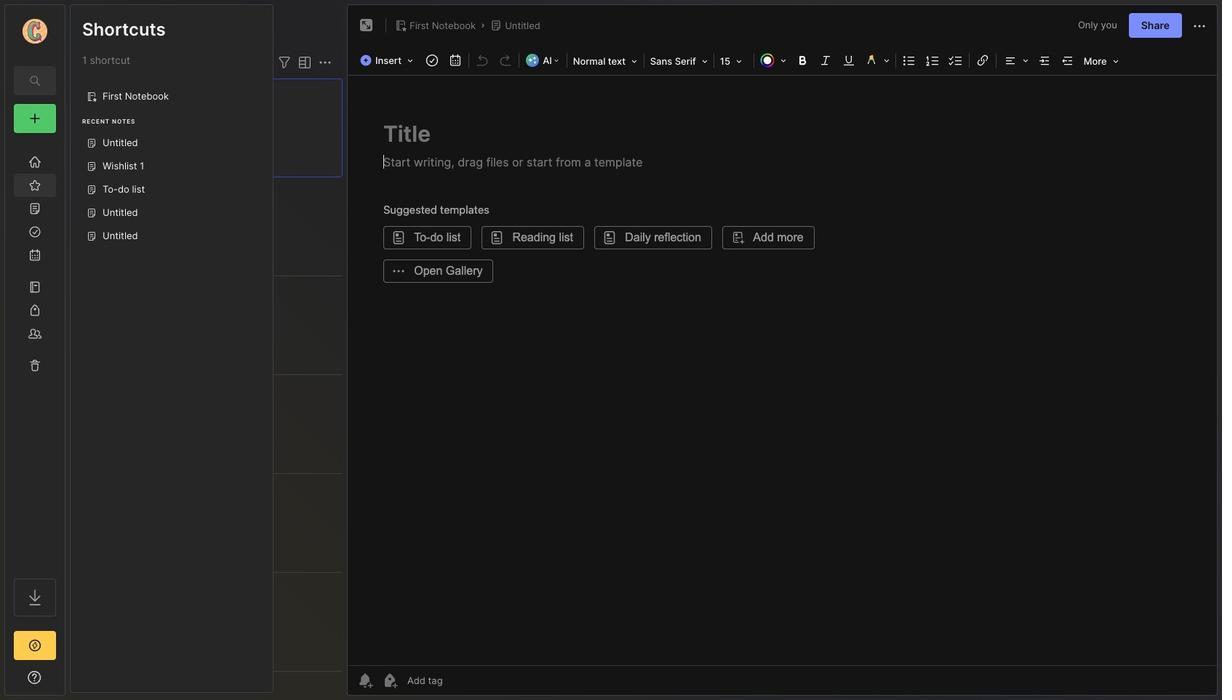 Task type: locate. For each thing, give the bounding box(es) containing it.
task image
[[422, 50, 442, 71]]

outdent image
[[1057, 50, 1078, 71]]

highlight image
[[860, 50, 894, 71]]

insert image
[[356, 51, 421, 70]]

note window element
[[347, 4, 1218, 696]]

edit search image
[[26, 72, 44, 89]]

underline image
[[839, 50, 859, 71]]

expand note image
[[358, 17, 375, 34]]

add tag image
[[381, 672, 399, 690]]

main element
[[0, 0, 70, 700]]

tree
[[5, 142, 65, 566]]

click to expand image
[[64, 674, 75, 691]]

numbered list image
[[922, 50, 943, 71]]

upgrade image
[[26, 637, 44, 655]]

WHAT'S NEW field
[[5, 666, 65, 690]]

font family image
[[646, 51, 712, 70]]

add a reminder image
[[356, 672, 374, 690]]



Task type: describe. For each thing, give the bounding box(es) containing it.
font color image
[[756, 50, 790, 71]]

indent image
[[1034, 50, 1055, 71]]

Note Editor text field
[[348, 75, 1217, 666]]

insert link image
[[972, 50, 993, 71]]

heading level image
[[569, 51, 642, 70]]

Account field
[[5, 17, 65, 46]]

home image
[[28, 155, 42, 169]]

bulleted list image
[[899, 50, 919, 71]]

italic image
[[815, 50, 836, 71]]

alignment image
[[998, 50, 1033, 71]]

bold image
[[792, 50, 812, 71]]

tree inside main element
[[5, 142, 65, 566]]

calendar event image
[[445, 50, 466, 71]]

account image
[[23, 19, 47, 44]]

more image
[[1079, 51, 1123, 70]]

checklist image
[[945, 50, 966, 71]]

font size image
[[716, 51, 752, 70]]



Task type: vqa. For each thing, say whether or not it's contained in the screenshot.
"Insert link" image
yes



